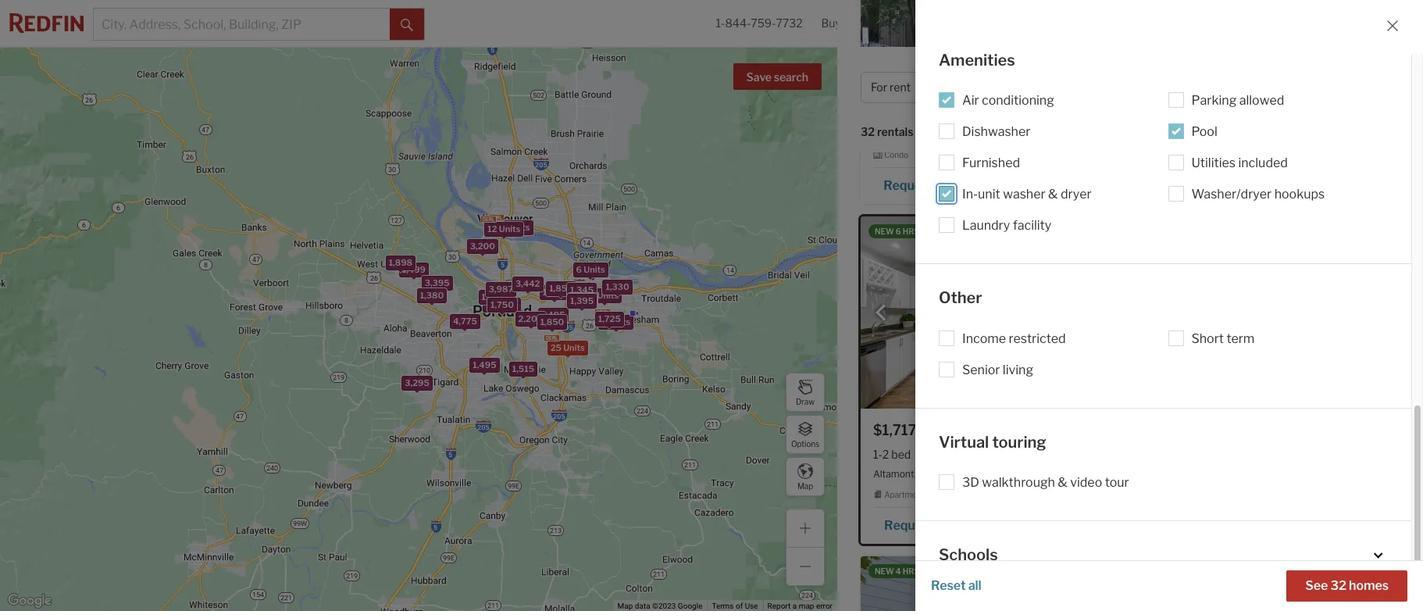 Task type: locate. For each thing, give the bounding box(es) containing it.
3,442
[[516, 278, 540, 289]]

1-2 bath
[[920, 448, 961, 461]]

1,550
[[420, 290, 443, 301]]

income
[[963, 331, 1007, 346]]

1- for 1-2 bed
[[874, 448, 883, 461]]

0 vertical spatial hrs
[[903, 227, 920, 236]]

6 down 3 units
[[602, 316, 608, 327]]

0 horizontal spatial 1 bed
[[874, 108, 901, 122]]

condo down eagle
[[1161, 150, 1185, 159]]

1 vertical spatial hrs
[[903, 567, 920, 576]]

1 horizontal spatial 2
[[929, 448, 936, 461]]

bath up main
[[917, 108, 940, 122]]

beds / baths button
[[1123, 72, 1227, 103]]

1 1 bath from the left
[[909, 108, 940, 122]]

2 $1,495 /mo from the left
[[1150, 82, 1224, 99]]

1 horizontal spatial 1-
[[874, 448, 883, 461]]

tour left unit
[[946, 178, 970, 193]]

2 horizontal spatial ft
[[1259, 108, 1268, 122]]

feet
[[1000, 125, 1022, 139]]

furnished
[[963, 156, 1021, 170]]

1 condo from the left
[[885, 150, 909, 159]]

new
[[875, 227, 895, 236], [875, 567, 895, 576]]

valley,
[[1096, 468, 1123, 479]]

0 vertical spatial 3
[[1318, 81, 1325, 94]]

9701
[[937, 468, 960, 479]]

2 vertical spatial 1,495
[[473, 359, 497, 370]]

pool
[[1192, 124, 1218, 139]]

1
[[874, 108, 879, 122], [909, 108, 914, 122], [1150, 108, 1155, 122], [1185, 108, 1190, 122]]

1 vertical spatial 6
[[576, 263, 582, 274]]

2021
[[874, 128, 896, 140]]

0 horizontal spatial 6
[[576, 263, 582, 274]]

1 up sw
[[909, 108, 914, 122]]

0 vertical spatial ago
[[921, 227, 939, 236]]

750-
[[970, 448, 995, 461]]

1 horizontal spatial or
[[1125, 468, 1139, 479]]

1- left the 759- on the top
[[716, 17, 726, 30]]

previous button image
[[874, 305, 889, 321]]

sq right the 712
[[1245, 108, 1257, 122]]

32 left "rentals" at the top right of page
[[861, 125, 875, 139]]

1 horizontal spatial $1,495 /mo
[[1150, 82, 1224, 99]]

sq up "creek" on the right bottom of page
[[1027, 448, 1039, 461]]

6 units down 3 units
[[602, 316, 631, 327]]

1 bath up the pool
[[1185, 108, 1216, 122]]

0 horizontal spatial 1 bath
[[909, 108, 940, 122]]

square feet (low to high) button
[[959, 125, 1099, 140]]

1 horizontal spatial map
[[798, 481, 814, 490]]

844-
[[726, 17, 751, 30]]

6 units up 1,345
[[576, 263, 606, 274]]

terms
[[712, 602, 734, 610]]

tour down included
[[1283, 177, 1308, 192]]

0 horizontal spatial 3
[[590, 290, 596, 301]]

2 horizontal spatial 1-
[[920, 448, 929, 461]]

term
[[1227, 331, 1255, 346]]

map inside button
[[798, 481, 814, 490]]

bed for 700 sq ft
[[881, 108, 901, 122]]

sq
[[972, 108, 985, 122], [1245, 108, 1257, 122], [1027, 448, 1039, 461]]

lake
[[1244, 128, 1265, 140]]

1 vertical spatial new
[[875, 567, 895, 576]]

2 horizontal spatial sq
[[1245, 108, 1257, 122]]

1,650
[[995, 448, 1025, 461]]

1,850 up 1,395
[[550, 282, 573, 293]]

2 new from the top
[[875, 567, 895, 576]]

1 horizontal spatial $1,495
[[1150, 82, 1197, 99]]

1- up summit
[[920, 448, 929, 461]]

1 up eagle
[[1185, 108, 1190, 122]]

save search
[[747, 70, 809, 84]]

bed for 712 sq ft
[[1157, 108, 1177, 122]]

3 1 from the left
[[1150, 108, 1155, 122]]

1-2 bed
[[874, 448, 911, 461]]

1 bed
[[874, 108, 901, 122], [1150, 108, 1177, 122]]

1,380
[[420, 289, 444, 300]]

1,850 up 25 units
[[541, 316, 564, 327]]

senior
[[963, 362, 1001, 377]]

1 $1,495 from the left
[[874, 82, 921, 99]]

units up 1,345
[[584, 263, 606, 274]]

0 vertical spatial 1,495
[[482, 291, 506, 302]]

/mo right the rent
[[921, 82, 948, 99]]

1 horizontal spatial 6
[[602, 316, 608, 327]]

$1,495 for 700 sq ft
[[874, 82, 921, 99]]

all
[[1263, 81, 1276, 94]]

0 horizontal spatial $1,495 /mo
[[874, 82, 948, 99]]

$1,495 /mo
[[874, 82, 948, 99], [1150, 82, 1224, 99]]

ft down 'allowed'
[[1259, 108, 1268, 122]]

ago left the deal at the right
[[921, 227, 939, 236]]

1 horizontal spatial 32
[[1331, 578, 1347, 593]]

map down options
[[798, 481, 814, 490]]

/mo up 1-2 bath on the bottom right of page
[[928, 422, 955, 439]]

2 vertical spatial 6
[[602, 316, 608, 327]]

$1,495 for 712 sq ft
[[1150, 82, 1197, 99]]

units right 12
[[499, 223, 521, 234]]

2 2 from the left
[[929, 448, 936, 461]]

1,345
[[571, 284, 594, 295]]

©2023
[[653, 602, 676, 610]]

3 inside button
[[1318, 81, 1325, 94]]

0 vertical spatial 25
[[551, 342, 562, 353]]

4
[[896, 567, 902, 576]]

reset
[[932, 578, 966, 593]]

draw
[[796, 397, 815, 406]]

hrs right "4"
[[903, 567, 920, 576]]

712
[[1224, 108, 1243, 122]]

condo for 700 sq ft
[[885, 150, 909, 159]]

/mo right baths
[[1197, 82, 1224, 99]]

ago up 'reset'
[[921, 567, 939, 576]]

0 horizontal spatial ft
[[987, 108, 995, 122]]

condo for 712 sq ft
[[1161, 150, 1185, 159]]

3 right • in the right top of the page
[[1318, 81, 1325, 94]]

ft up the '| 9701 se johnson creek blvd, happy valley, or 97086'
[[1041, 448, 1050, 461]]

washer/dryer
[[1192, 187, 1272, 202]]

& left "video"
[[1058, 475, 1068, 490]]

map left data
[[618, 602, 633, 610]]

oswego,
[[1267, 128, 1305, 140]]

amenities
[[939, 50, 1016, 69]]

condo down sw
[[885, 150, 909, 159]]

0 horizontal spatial 25
[[551, 342, 562, 353]]

$1,495
[[874, 82, 921, 99], [1150, 82, 1197, 99]]

1 up 47
[[1150, 108, 1155, 122]]

1,695 left 1,345
[[543, 286, 567, 297]]

1 bed up 32 rentals
[[874, 108, 901, 122]]

700
[[948, 108, 970, 122]]

0 horizontal spatial sq
[[972, 108, 985, 122]]

2 $1,495 from the left
[[1150, 82, 1197, 99]]

2 horizontal spatial 6
[[896, 227, 902, 236]]

included
[[1239, 156, 1289, 170]]

request a tour
[[1222, 177, 1308, 192], [884, 178, 970, 193], [1222, 517, 1308, 531], [885, 518, 971, 533]]

ft up the dishwasher
[[987, 108, 995, 122]]

759-
[[751, 17, 776, 30]]

0 vertical spatial 6 units
[[576, 263, 606, 274]]

1 2 from the left
[[883, 448, 890, 461]]

st
[[939, 128, 948, 140]]

1 vertical spatial 25
[[930, 490, 940, 499]]

1 vertical spatial 32
[[1331, 578, 1347, 593]]

0 horizontal spatial $1,495
[[874, 82, 921, 99]]

1 $1,495 /mo from the left
[[874, 82, 948, 99]]

1 hrs from the top
[[903, 227, 920, 236]]

3 inside map region
[[590, 290, 596, 301]]

6 up 1,345
[[576, 263, 582, 274]]

hrs left the deal at the right
[[903, 227, 920, 236]]

11 units
[[486, 299, 518, 310]]

1 horizontal spatial 1 bath
[[1185, 108, 1216, 122]]

1 bed up 47
[[1150, 108, 1177, 122]]

map for map data ©2023 google
[[618, 602, 633, 610]]

1 horizontal spatial 3
[[1318, 81, 1325, 94]]

1- up altamont
[[874, 448, 883, 461]]

0 horizontal spatial 2
[[883, 448, 890, 461]]

1 up 32 rentals
[[874, 108, 879, 122]]

bath up the pool
[[1193, 108, 1216, 122]]

1 vertical spatial 1,850
[[541, 316, 564, 327]]

eagle
[[1163, 128, 1188, 140]]

2 for bed
[[883, 448, 890, 461]]

0 vertical spatial 32
[[861, 125, 875, 139]]

2 1 bath from the left
[[1185, 108, 1216, 122]]

map
[[799, 602, 815, 610]]

32
[[861, 125, 875, 139], [1331, 578, 1347, 593]]

12 units
[[488, 223, 521, 234]]

to
[[1048, 125, 1059, 139]]

bed up 32 rentals
[[881, 108, 901, 122]]

0 horizontal spatial 1-
[[716, 17, 726, 30]]

1 vertical spatial 3
[[590, 290, 596, 301]]

2 for bath
[[929, 448, 936, 461]]

2 hrs from the top
[[903, 567, 920, 576]]

submit search image
[[401, 19, 413, 31]]

units
[[509, 221, 530, 232], [499, 223, 521, 234], [584, 263, 606, 274], [597, 290, 619, 301], [497, 299, 518, 310], [609, 316, 631, 327], [564, 342, 585, 353]]

units up 1,725
[[597, 290, 619, 301]]

hrs
[[903, 227, 920, 236], [903, 567, 920, 576]]

0 horizontal spatial condo
[[885, 150, 909, 159]]

bed up eagle
[[1157, 108, 1177, 122]]

map region
[[0, 0, 893, 611]]

0 vertical spatial 1,850
[[550, 282, 573, 293]]

0 horizontal spatial 32
[[861, 125, 875, 139]]

2 condo from the left
[[1161, 150, 1185, 159]]

1,750
[[491, 299, 514, 310]]

1 horizontal spatial 1 bed
[[1150, 108, 1177, 122]]

crest
[[1190, 128, 1214, 140]]

1 horizontal spatial ft
[[1041, 448, 1050, 461]]

1,695
[[543, 286, 567, 297], [571, 294, 595, 305]]

for
[[1038, 63, 1062, 84]]

1 new from the top
[[875, 227, 895, 236]]

creek
[[1014, 468, 1040, 479]]

new for new 4 hrs ago
[[875, 567, 895, 576]]

photo of 2021 sw main st #49, portland, or 97205 image
[[861, 0, 1122, 69]]

2 horizontal spatial or
[[1307, 128, 1321, 140]]

map button
[[786, 457, 825, 496]]

47
[[1150, 128, 1161, 140]]

request a tour button
[[1150, 171, 1386, 195], [874, 173, 987, 196], [1150, 511, 1386, 535], [874, 513, 988, 536]]

2 1 bed from the left
[[1150, 108, 1177, 122]]

0 vertical spatial map
[[798, 481, 814, 490]]

units right 11
[[497, 299, 518, 310]]

3 down 1,400
[[590, 290, 596, 301]]

/
[[1161, 81, 1165, 94]]

6 units
[[576, 263, 606, 274], [602, 316, 631, 327]]

1 vertical spatial map
[[618, 602, 633, 610]]

32 right see
[[1331, 578, 1347, 593]]

ft for 700 sq ft
[[987, 108, 995, 122]]

tour right "video"
[[1106, 475, 1130, 490]]

1 vertical spatial ago
[[921, 567, 939, 576]]

beds
[[1133, 81, 1159, 94]]

1,695 down 1,400
[[571, 294, 595, 305]]

6 left the deal at the right
[[896, 227, 902, 236]]

parking allowed
[[1192, 93, 1285, 108]]

0 vertical spatial 6
[[896, 227, 902, 236]]

virtual
[[939, 433, 990, 451]]

0 vertical spatial new
[[875, 227, 895, 236]]

25 inside map region
[[551, 342, 562, 353]]

sq down air
[[972, 108, 985, 122]]

sq for 712
[[1245, 108, 1257, 122]]

google
[[678, 602, 703, 610]]

sq for 700
[[972, 108, 985, 122]]

3 units
[[590, 290, 619, 301]]

3,395
[[425, 277, 450, 288]]

blvd,
[[1042, 468, 1064, 479]]

1-844-759-7732
[[716, 17, 803, 30]]

& left dryer
[[1049, 187, 1059, 202]]

1 bath up main
[[909, 108, 940, 122]]

1 horizontal spatial condo
[[1161, 150, 1185, 159]]

2 up |
[[929, 448, 936, 461]]

(503) 954-7472 link
[[987, 171, 1110, 198]]

2 up altamont
[[883, 448, 890, 461]]

1 1 bed from the left
[[874, 108, 901, 122]]

954-
[[1039, 178, 1069, 193]]

0 horizontal spatial map
[[618, 602, 633, 610]]



Task type: vqa. For each thing, say whether or not it's contained in the screenshot.
1st $1,495 /MO
yes



Task type: describe. For each thing, give the bounding box(es) containing it.
0 horizontal spatial 1,695
[[543, 286, 567, 297]]

0 vertical spatial &
[[1049, 187, 1059, 202]]

bath for 712 sq ft
[[1193, 108, 1216, 122]]

1 bath for 700 sq ft
[[909, 108, 940, 122]]

1,898
[[389, 257, 413, 268]]

rent
[[890, 81, 911, 94]]

living
[[1003, 362, 1034, 377]]

dr
[[1216, 128, 1226, 140]]

photo of 47 eagle crest dr #5, lake oswego, or 97035 image
[[1137, 0, 1398, 69]]

1 vertical spatial 6 units
[[602, 316, 631, 327]]

rent
[[1066, 63, 1105, 84]]

units down 1,395
[[564, 342, 585, 353]]

hrs for 4
[[903, 567, 920, 576]]

$1,495 /mo for 712 sq ft
[[1150, 82, 1224, 99]]

sort
[[933, 125, 956, 139]]

1 vertical spatial 1,495
[[542, 309, 565, 320]]

photo of 1300 ne 181st ave, portland, or 97230 image
[[1137, 217, 1398, 409]]

photo of 8516 ne hassalo st, portland, or 97220 image
[[861, 556, 1122, 611]]

conditioning
[[982, 93, 1055, 108]]

1- for 1-844-759-7732
[[716, 17, 726, 30]]

terms of use link
[[712, 602, 759, 610]]

google image
[[4, 591, 55, 611]]

all
[[969, 578, 982, 593]]

bed up altamont
[[892, 448, 911, 461]]

7472
[[1069, 178, 1100, 193]]

new 4 hrs ago
[[875, 567, 939, 576]]

bath for 700 sq ft
[[917, 108, 940, 122]]

1- for 1-2 bath
[[920, 448, 929, 461]]

1 vertical spatial &
[[1058, 475, 1068, 490]]

portland apartments for rent
[[861, 63, 1105, 84]]

virtual touring
[[939, 433, 1047, 451]]

12
[[488, 223, 497, 234]]

1 1 from the left
[[874, 108, 879, 122]]

#5,
[[1228, 128, 1242, 140]]

ago for new 6 hrs ago
[[921, 227, 939, 236]]

washer/dryer hookups
[[1192, 187, 1326, 202]]

3d walkthrough & video tour
[[963, 475, 1130, 490]]

search
[[774, 70, 809, 84]]

ft for 712 sq ft
[[1259, 108, 1268, 122]]

|
[[933, 468, 935, 479]]

20 units
[[495, 221, 530, 232]]

7732
[[776, 17, 803, 30]]

square
[[961, 125, 998, 139]]

ago for new 4 hrs ago
[[921, 567, 939, 576]]

draw button
[[786, 373, 825, 412]]

photo of 9701 se johnson creek blvd, happy valley, or 97086 image
[[861, 217, 1122, 409]]

homes
[[1350, 578, 1390, 593]]

tour up schools
[[946, 518, 971, 533]]

match
[[962, 490, 985, 499]]

video
[[1071, 475, 1103, 490]]

income restricted
[[963, 331, 1066, 346]]

apartment
[[885, 490, 925, 499]]

sort : square feet (low to high)
[[933, 125, 1087, 139]]

dryer
[[1061, 187, 1092, 202]]

3,295
[[405, 377, 430, 388]]

2 1 from the left
[[909, 108, 914, 122]]

4,775
[[453, 316, 477, 327]]

dishwasher
[[963, 124, 1031, 139]]

summit
[[917, 468, 951, 479]]

377-
[[1037, 518, 1066, 533]]

hrs for 6
[[903, 227, 920, 236]]

97086
[[1141, 468, 1172, 479]]

•
[[1312, 81, 1316, 94]]

portland,
[[972, 128, 1012, 140]]

750-1,650 sq ft
[[970, 448, 1050, 461]]

air
[[963, 93, 980, 108]]

0 horizontal spatial or
[[1014, 128, 1027, 140]]

beds / baths
[[1133, 81, 1197, 94]]

utilities included
[[1192, 156, 1289, 170]]

units down 3 units
[[609, 316, 631, 327]]

all filters • 3
[[1263, 81, 1325, 94]]

altamont summit
[[874, 468, 951, 479]]

32 inside see 32 homes button
[[1331, 578, 1347, 593]]

laundry
[[963, 218, 1011, 233]]

utilities
[[1192, 156, 1236, 170]]

1 horizontal spatial sq
[[1027, 448, 1039, 461]]

700 sq ft
[[948, 108, 995, 122]]

see 32 homes
[[1306, 578, 1390, 593]]

2,200
[[519, 313, 544, 324]]

in-unit washer & dryer
[[963, 187, 1092, 202]]

1 horizontal spatial 25
[[930, 490, 940, 499]]

5056
[[1066, 518, 1100, 533]]

3,987
[[489, 283, 514, 294]]

(971) 377-5056 link
[[988, 511, 1110, 538]]

/mo for (971) 377-5056
[[928, 422, 955, 439]]

1,400
[[581, 264, 605, 275]]

reset all
[[932, 578, 982, 593]]

touring
[[993, 433, 1047, 451]]

parking
[[1192, 93, 1237, 108]]

portland
[[861, 63, 932, 84]]

1 bed for 712 sq ft
[[1150, 108, 1177, 122]]

20
[[495, 221, 507, 232]]

2021 sw main st #49, portland, or 97205
[[874, 128, 1059, 140]]

25 units
[[551, 342, 585, 353]]

units right the 20
[[509, 221, 530, 232]]

1 horizontal spatial 1,695
[[571, 294, 595, 305]]

altamont
[[874, 468, 915, 479]]

senior living
[[963, 362, 1034, 377]]

hookups
[[1275, 187, 1326, 202]]

/mo for (503) 954-7472
[[921, 82, 948, 99]]

johnson
[[976, 468, 1012, 479]]

terms of use
[[712, 602, 759, 610]]

short
[[1192, 331, 1225, 346]]

main
[[916, 128, 937, 140]]

tour up see
[[1283, 517, 1308, 531]]

$1,495 /mo for 700 sq ft
[[874, 82, 948, 99]]

report a map error
[[768, 602, 833, 610]]

in-
[[963, 187, 979, 202]]

map for map
[[798, 481, 814, 490]]

restricted
[[1009, 331, 1066, 346]]

new for new 6 hrs ago
[[875, 227, 895, 236]]

sw
[[898, 128, 914, 140]]

1 bed for 700 sq ft
[[874, 108, 901, 122]]

1,725
[[598, 313, 621, 324]]

4 1 from the left
[[1185, 108, 1190, 122]]

facility
[[1013, 218, 1052, 233]]

(503)
[[1003, 178, 1036, 193]]

97205
[[1029, 128, 1059, 140]]

save search button
[[733, 63, 822, 90]]

high)
[[1061, 125, 1087, 139]]

bath up 9701
[[938, 448, 961, 461]]

1 bath for 712 sq ft
[[1185, 108, 1216, 122]]



